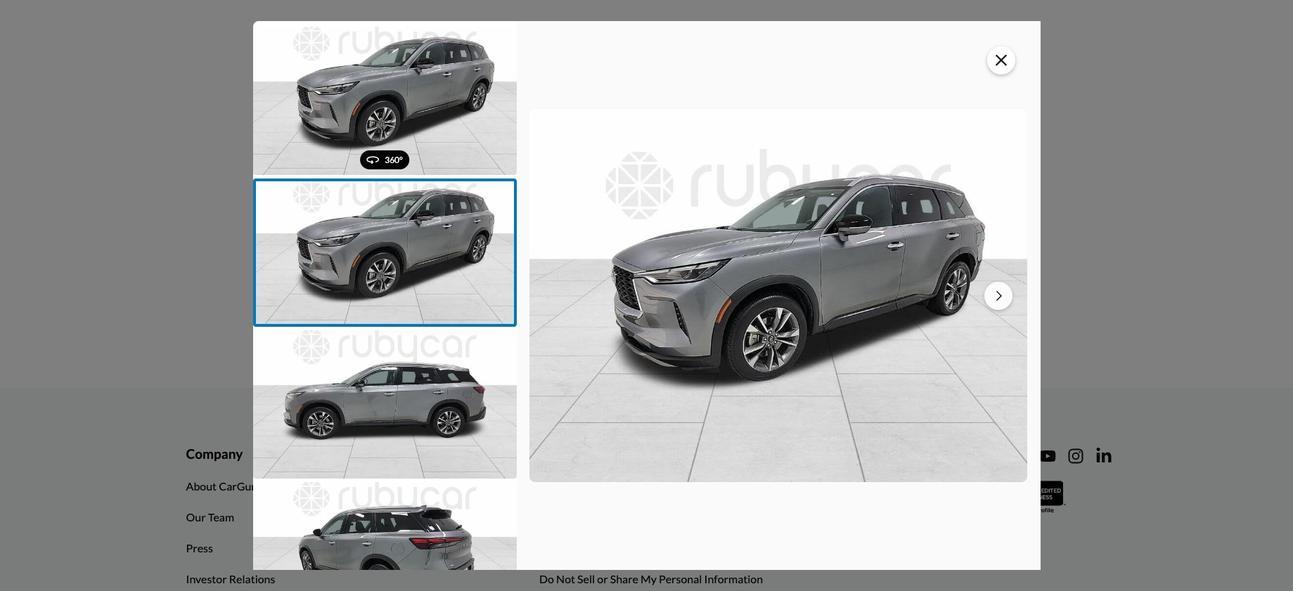 Task type: vqa. For each thing, say whether or not it's contained in the screenshot.
your
no



Task type: locate. For each thing, give the bounding box(es) containing it.
1 terms from the top
[[539, 446, 576, 462]]

company
[[186, 446, 243, 462]]

do
[[539, 573, 554, 586]]

0 vertical spatial dealer
[[382, 480, 415, 493]]

or
[[597, 573, 608, 586]]

help link
[[823, 471, 868, 502]]

0 vertical spatial terms
[[539, 446, 576, 462]]

our
[[186, 511, 206, 524]]

dealer signup
[[382, 511, 451, 524]]

terms
[[539, 446, 576, 462], [539, 480, 569, 493]]

terms left the of
[[539, 480, 569, 493]]

terms up terms of use
[[539, 446, 576, 462]]

investor
[[186, 573, 227, 586]]

view vehicle photo 2 image
[[253, 330, 517, 479]]

resources
[[417, 480, 469, 493]]

dealer for dealer signup
[[382, 511, 415, 524]]

dealer resources
[[382, 480, 469, 493]]

1 vertical spatial help
[[834, 480, 857, 493]]

1 dealer from the top
[[382, 480, 415, 493]]

do not sell or share my personal information
[[539, 573, 763, 586]]

not
[[556, 573, 575, 586]]

terms for terms
[[539, 446, 576, 462]]

dealer left signup
[[382, 511, 415, 524]]

view vehicle photo 3 image
[[253, 482, 517, 591]]

dealer resources link
[[371, 471, 479, 502]]

use
[[584, 480, 603, 493]]

2 dealer from the top
[[382, 511, 415, 524]]

our team
[[186, 511, 234, 524]]

dealer signup link
[[371, 502, 461, 533]]

2 terms from the top
[[539, 480, 569, 493]]

1 vertical spatial dealer
[[382, 511, 415, 524]]

help
[[834, 446, 862, 462], [834, 480, 857, 493]]

vehicle full photo image
[[530, 109, 1027, 482]]

dealer down for
[[382, 480, 415, 493]]

360° walkaround image
[[253, 27, 517, 175]]

dealer
[[382, 480, 415, 493], [382, 511, 415, 524]]

relations
[[229, 573, 275, 586]]

0 vertical spatial help
[[834, 446, 862, 462]]

share
[[610, 573, 639, 586]]

investor relations
[[186, 573, 275, 586]]

1 vertical spatial terms
[[539, 480, 569, 493]]

click for the bbb business review of this auto listing service in cambridge ma image
[[1000, 479, 1067, 515]]

terms for terms of use
[[539, 480, 569, 493]]

investor relations link
[[175, 564, 286, 591]]

signup
[[417, 511, 451, 524]]



Task type: describe. For each thing, give the bounding box(es) containing it.
2 help from the top
[[834, 480, 857, 493]]

360° button
[[253, 27, 517, 175]]

terms of use
[[539, 480, 603, 493]]

next image image
[[997, 290, 1002, 302]]

view vehicle photo 1 image
[[253, 179, 517, 327]]

of
[[572, 480, 582, 493]]

for dealers
[[382, 446, 451, 462]]

press
[[186, 542, 213, 555]]

my
[[641, 573, 657, 586]]

about
[[186, 480, 217, 493]]

for
[[382, 446, 402, 462]]

press link
[[175, 533, 224, 564]]

360°
[[385, 155, 403, 165]]

information
[[704, 573, 763, 586]]

about cargurus
[[186, 480, 267, 493]]

dealers
[[405, 446, 451, 462]]

our team link
[[175, 502, 245, 533]]

sell
[[577, 573, 595, 586]]

1 help from the top
[[834, 446, 862, 462]]

dealer for dealer resources
[[382, 480, 415, 493]]

terms of use link
[[529, 471, 613, 502]]

team
[[208, 511, 234, 524]]

close image
[[995, 51, 1007, 69]]

do not sell or share my personal information link
[[529, 564, 774, 591]]

cargurus
[[219, 480, 267, 493]]

about cargurus link
[[175, 471, 278, 502]]

personal
[[659, 573, 702, 586]]



